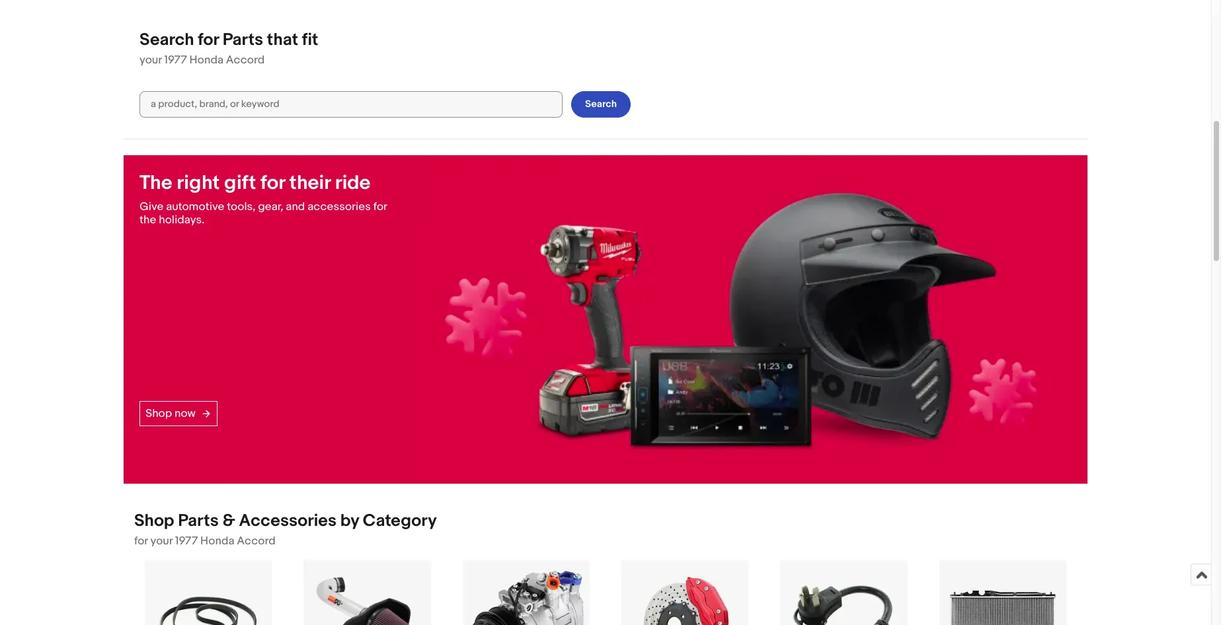 Task type: locate. For each thing, give the bounding box(es) containing it.
0 vertical spatial search
[[140, 30, 194, 50]]

1 vertical spatial accord
[[237, 535, 276, 548]]

shop now
[[146, 407, 196, 420]]

0 vertical spatial parts
[[223, 30, 263, 50]]

0 vertical spatial accord
[[226, 53, 265, 67]]

1 vertical spatial parts
[[178, 511, 219, 532]]

1 horizontal spatial search
[[585, 98, 617, 111]]

search
[[140, 30, 194, 50], [585, 98, 617, 111]]

fit
[[302, 30, 318, 50]]

for inside "shop parts & accessories by category for your 1977 honda accord"
[[134, 535, 148, 548]]

1 horizontal spatial parts
[[223, 30, 263, 50]]

parts
[[223, 30, 263, 50], [178, 511, 219, 532]]

1 vertical spatial search
[[585, 98, 617, 111]]

your
[[140, 53, 162, 67], [150, 535, 173, 548]]

0 horizontal spatial parts
[[178, 511, 219, 532]]

by
[[340, 511, 359, 532]]

accord inside "search for parts that fit your 1977 honda accord"
[[226, 53, 265, 67]]

1 vertical spatial shop
[[134, 511, 174, 532]]

category
[[363, 511, 437, 532]]

list
[[124, 560, 1088, 626]]

parts left '&'
[[178, 511, 219, 532]]

tools,
[[227, 200, 256, 213]]

parts left that
[[223, 30, 263, 50]]

the right gift for their ride image
[[413, 155, 1088, 484]]

shop
[[146, 407, 172, 420], [134, 511, 174, 532]]

1977
[[164, 53, 187, 67], [175, 535, 198, 548]]

1 vertical spatial 1977
[[175, 535, 198, 548]]

holidays.
[[159, 213, 205, 227]]

for
[[198, 30, 219, 50], [261, 171, 285, 195], [373, 200, 387, 213], [134, 535, 148, 548]]

parts inside "shop parts & accessories by category for your 1977 honda accord"
[[178, 511, 219, 532]]

1977 inside "shop parts & accessories by category for your 1977 honda accord"
[[175, 535, 198, 548]]

0 vertical spatial shop
[[146, 407, 172, 420]]

their
[[290, 171, 331, 195]]

search inside "search for parts that fit your 1977 honda accord"
[[140, 30, 194, 50]]

for inside "search for parts that fit your 1977 honda accord"
[[198, 30, 219, 50]]

honda
[[190, 53, 224, 67], [200, 535, 234, 548]]

honda inside "shop parts & accessories by category for your 1977 honda accord"
[[200, 535, 234, 548]]

search inside search button
[[585, 98, 617, 111]]

0 vertical spatial your
[[140, 53, 162, 67]]

1 vertical spatial honda
[[200, 535, 234, 548]]

1 vertical spatial your
[[150, 535, 173, 548]]

0 vertical spatial honda
[[190, 53, 224, 67]]

shop inside "shop parts & accessories by category for your 1977 honda accord"
[[134, 511, 174, 532]]

ride
[[335, 171, 371, 195]]

accord
[[226, 53, 265, 67], [237, 535, 276, 548]]

right
[[177, 171, 220, 195]]

shop inside shop now link
[[146, 407, 172, 420]]

your inside "search for parts that fit your 1977 honda accord"
[[140, 53, 162, 67]]

the
[[140, 171, 172, 195]]

0 vertical spatial 1977
[[164, 53, 187, 67]]

0 horizontal spatial search
[[140, 30, 194, 50]]



Task type: describe. For each thing, give the bounding box(es) containing it.
parts inside "search for parts that fit your 1977 honda accord"
[[223, 30, 263, 50]]

automotive
[[166, 200, 224, 213]]

Search search field
[[140, 91, 563, 118]]

shop now link
[[140, 401, 218, 426]]

your inside "shop parts & accessories by category for your 1977 honda accord"
[[150, 535, 173, 548]]

give
[[140, 200, 164, 213]]

accessories
[[308, 200, 371, 213]]

shop for parts
[[134, 511, 174, 532]]

the
[[140, 213, 156, 227]]

shop parts & accessories by category for your 1977 honda accord
[[134, 511, 437, 548]]

search for search
[[585, 98, 617, 111]]

1977 inside "search for parts that fit your 1977 honda accord"
[[164, 53, 187, 67]]

that
[[267, 30, 298, 50]]

the right gift for their ride give automotive tools, gear, and accessories for the holidays.
[[140, 171, 387, 227]]

search for parts that fit your 1977 honda accord
[[140, 30, 318, 67]]

&
[[223, 511, 235, 532]]

search for search for parts that fit your 1977 honda accord
[[140, 30, 194, 50]]

now
[[175, 407, 196, 420]]

search button
[[571, 91, 631, 118]]

gift
[[224, 171, 256, 195]]

and
[[286, 200, 305, 213]]

accessories
[[239, 511, 337, 532]]

accord inside "shop parts & accessories by category for your 1977 honda accord"
[[237, 535, 276, 548]]

shop for now
[[146, 407, 172, 420]]

gear,
[[258, 200, 283, 213]]

honda inside "search for parts that fit your 1977 honda accord"
[[190, 53, 224, 67]]



Task type: vqa. For each thing, say whether or not it's contained in the screenshot.
right
yes



